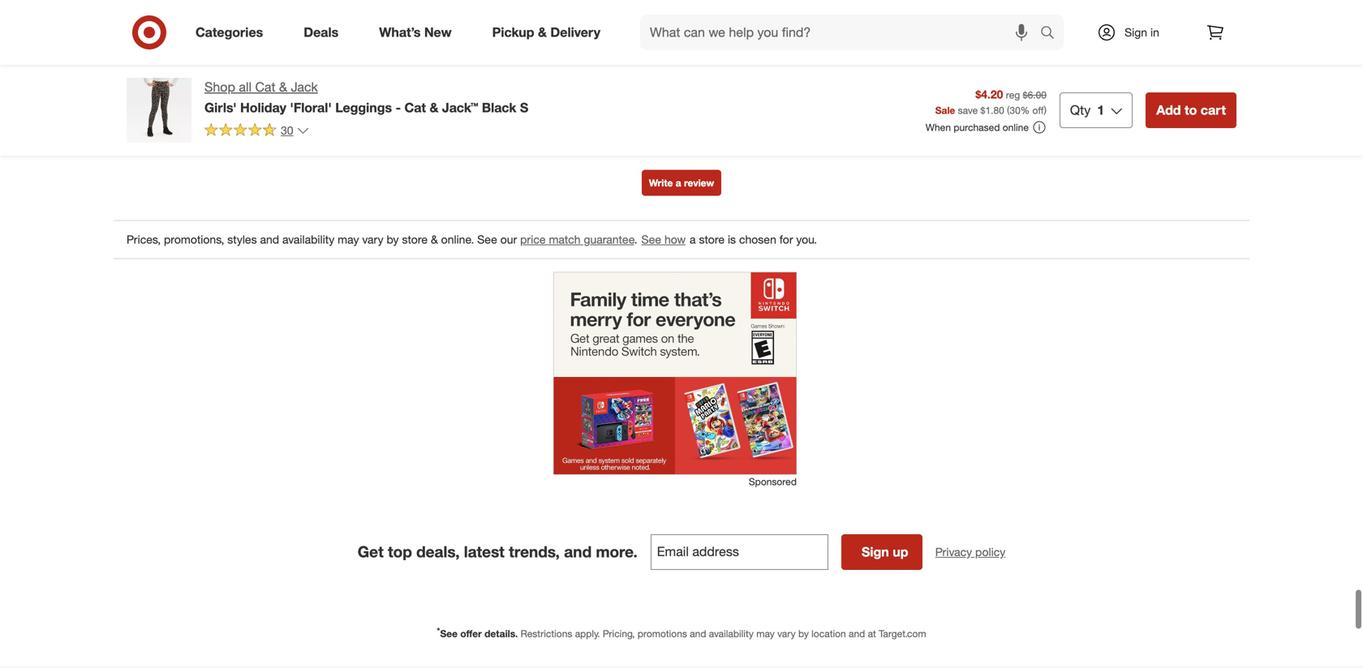 Task type: locate. For each thing, give the bounding box(es) containing it.
1 horizontal spatial review
[[928, 54, 956, 66]]

store left is
[[699, 233, 725, 247]]

a
[[676, 177, 682, 189], [690, 233, 696, 247]]

0 vertical spatial by
[[387, 233, 399, 247]]

advertisement region
[[554, 272, 797, 475]]

add to cart
[[1157, 102, 1226, 118]]

save
[[958, 104, 978, 116]]

1 vertical spatial review
[[1166, 83, 1204, 99]]

new
[[424, 24, 452, 40]]

and left more. at bottom left
[[564, 543, 592, 562]]

see left offer
[[440, 628, 458, 640]]

search button
[[1033, 15, 1072, 54]]

holiday
[[240, 100, 286, 116]]

0 vertical spatial sign
[[1125, 25, 1148, 39]]

1 horizontal spatial may
[[757, 628, 775, 640]]

prices,
[[127, 233, 161, 247]]

30 inside $4.20 reg $6.00 sale save $ 1.80 ( 30 % off )
[[1010, 104, 1021, 116]]

0 horizontal spatial availability
[[282, 233, 335, 247]]

1 vertical spatial may
[[757, 628, 775, 640]]

sign left up
[[862, 544, 889, 560]]

0 vertical spatial vary
[[362, 233, 384, 247]]

a right write
[[676, 177, 682, 189]]

up
[[893, 544, 909, 560]]

None text field
[[651, 535, 829, 570]]

by left location
[[799, 628, 809, 640]]

0 vertical spatial a
[[676, 177, 682, 189]]

you.
[[797, 233, 817, 247]]

image of girls' holiday 'floral' leggings - cat & jack™ black s image
[[127, 78, 192, 143]]

guest review image 2 of 3, zoom in image
[[217, 46, 274, 103]]

privacy policy
[[936, 545, 1006, 559]]

more.
[[596, 543, 638, 562]]

sign left in
[[1125, 25, 1148, 39]]

0 horizontal spatial vary
[[362, 233, 384, 247]]

and
[[260, 233, 279, 247], [564, 543, 592, 562], [690, 628, 707, 640], [849, 628, 865, 640]]

pickup
[[492, 24, 535, 40]]

search
[[1033, 26, 1072, 42]]

0 horizontal spatial may
[[338, 233, 359, 247]]

by left online.
[[387, 233, 399, 247]]

sign in
[[1125, 25, 1160, 39]]

30 down reg at right
[[1010, 104, 1021, 116]]

latest
[[464, 543, 505, 562]]

online.
[[441, 233, 474, 247]]

)
[[1044, 104, 1047, 116]]

online
[[1003, 121, 1029, 134]]

vary inside * see offer details. restrictions apply. pricing, promotions and availability may vary by location and at target.com
[[778, 628, 796, 640]]

What can we help you find? suggestions appear below search field
[[640, 15, 1045, 50]]

qty
[[1071, 102, 1091, 118]]

& left the jack™
[[430, 100, 439, 116]]

store left online.
[[402, 233, 428, 247]]

target.com
[[879, 628, 927, 640]]

cat right -
[[405, 100, 426, 116]]

0 vertical spatial review
[[928, 54, 956, 66]]

privacy policy link
[[936, 544, 1006, 561]]

did
[[992, 54, 1007, 66]]

availability right styles
[[282, 233, 335, 247]]

1 vertical spatial by
[[799, 628, 809, 640]]

1 vertical spatial sign
[[862, 544, 889, 560]]

availability
[[282, 233, 335, 247], [709, 628, 754, 640]]

cat right all
[[255, 79, 276, 95]]

shop
[[205, 79, 235, 95]]

1 vertical spatial 30
[[281, 123, 293, 137]]

sign inside button
[[862, 544, 889, 560]]

report review region
[[114, 0, 1250, 505]]

availability inside * see offer details. restrictions apply. pricing, promotions and availability may vary by location and at target.com
[[709, 628, 754, 640]]

review up to
[[1166, 83, 1204, 99]]

get
[[358, 543, 384, 562]]

0 horizontal spatial 30
[[281, 123, 293, 137]]

1 horizontal spatial store
[[699, 233, 725, 247]]

prices, promotions, styles and availability may vary by store & online. see our price match guarantee . see how a store is chosen for you.
[[127, 233, 817, 247]]

sponsored
[[749, 476, 797, 488]]

&
[[538, 24, 547, 40], [279, 79, 287, 95], [430, 100, 439, 116], [431, 233, 438, 247]]

1 vertical spatial a
[[690, 233, 696, 247]]

a right how
[[690, 233, 696, 247]]

may inside * see offer details. restrictions apply. pricing, promotions and availability may vary by location and at target.com
[[757, 628, 775, 640]]

0 horizontal spatial cat
[[255, 79, 276, 95]]

report review
[[1122, 83, 1204, 99]]

$
[[981, 104, 986, 116]]

1 horizontal spatial 30
[[1010, 104, 1021, 116]]

0 vertical spatial may
[[338, 233, 359, 247]]

promotions,
[[164, 233, 224, 247]]

what's
[[379, 24, 421, 40]]

restrictions
[[521, 628, 573, 640]]

1 horizontal spatial sign
[[1125, 25, 1148, 39]]

not helpful button
[[946, 77, 1043, 103]]

0 horizontal spatial review
[[684, 177, 714, 189]]

see right .
[[642, 233, 662, 247]]

30
[[1010, 104, 1021, 116], [281, 123, 293, 137]]

cat
[[255, 79, 276, 95], [405, 100, 426, 116]]

and right styles
[[260, 233, 279, 247]]

sign up
[[862, 544, 909, 560]]

store
[[402, 233, 428, 247], [699, 233, 725, 247]]

0 horizontal spatial see
[[440, 628, 458, 640]]

2
[[842, 54, 847, 66]]

0 horizontal spatial sign
[[862, 544, 889, 560]]

sign
[[1125, 25, 1148, 39], [862, 544, 889, 560]]

1 store from the left
[[402, 233, 428, 247]]

write
[[649, 177, 673, 189]]

policy
[[976, 545, 1006, 559]]

write a review button
[[642, 170, 722, 196]]

0 vertical spatial availability
[[282, 233, 335, 247]]

0 horizontal spatial store
[[402, 233, 428, 247]]

30 down 'floral'
[[281, 123, 293, 137]]

1 vertical spatial cat
[[405, 100, 426, 116]]

& left online.
[[431, 233, 438, 247]]

when
[[926, 121, 951, 134]]

1 horizontal spatial by
[[799, 628, 809, 640]]

girls'
[[205, 100, 237, 116]]

price match guarantee link
[[520, 233, 634, 247]]

review right write
[[684, 177, 714, 189]]

0 horizontal spatial by
[[387, 233, 399, 247]]

sign up button
[[842, 535, 923, 570]]

add to cart button
[[1146, 93, 1237, 128]]

.
[[634, 233, 638, 247]]

get top deals, latest trends, and more.
[[358, 543, 638, 562]]

1 vertical spatial vary
[[778, 628, 796, 640]]

1 vertical spatial availability
[[709, 628, 754, 640]]

review
[[928, 54, 956, 66], [1166, 83, 1204, 99], [684, 177, 714, 189]]

& left jack
[[279, 79, 287, 95]]

1 horizontal spatial cat
[[405, 100, 426, 116]]

write a review
[[649, 177, 714, 189]]

1 horizontal spatial a
[[690, 233, 696, 247]]

jack™
[[442, 100, 478, 116]]

report review button
[[1122, 82, 1204, 100]]

0 vertical spatial 30
[[1010, 104, 1021, 116]]

and left at
[[849, 628, 865, 640]]

privacy
[[936, 545, 973, 559]]

0 horizontal spatial a
[[676, 177, 682, 189]]

2 horizontal spatial see
[[642, 233, 662, 247]]

in
[[1151, 25, 1160, 39]]

sign in link
[[1084, 15, 1185, 50]]

details.
[[485, 628, 518, 640]]

review right this
[[928, 54, 956, 66]]

& inside "report review" region
[[431, 233, 438, 247]]

availability right "promotions"
[[709, 628, 754, 640]]

1 horizontal spatial vary
[[778, 628, 796, 640]]

see left 'our'
[[477, 233, 497, 247]]

price
[[520, 233, 546, 247]]

vary inside "report review" region
[[362, 233, 384, 247]]

leggings
[[335, 100, 392, 116]]

1 horizontal spatial availability
[[709, 628, 754, 640]]



Task type: describe. For each thing, give the bounding box(es) containing it.
0 vertical spatial cat
[[255, 79, 276, 95]]

1.80
[[986, 104, 1005, 116]]

* see offer details. restrictions apply. pricing, promotions and availability may vary by location and at target.com
[[437, 626, 927, 640]]

2 horizontal spatial review
[[1166, 83, 1204, 99]]

see inside * see offer details. restrictions apply. pricing, promotions and availability may vary by location and at target.com
[[440, 628, 458, 640]]

pickup & delivery link
[[479, 15, 621, 50]]

2 guests found this review helpful. did you?
[[842, 54, 1031, 66]]

pickup & delivery
[[492, 24, 601, 40]]

add
[[1157, 102, 1181, 118]]

2 vertical spatial review
[[684, 177, 714, 189]]

top
[[388, 543, 412, 562]]

promotions
[[638, 628, 687, 640]]

reg
[[1006, 89, 1021, 101]]

found
[[882, 54, 907, 66]]

%
[[1021, 104, 1030, 116]]

all
[[239, 79, 252, 95]]

qty 1
[[1071, 102, 1105, 118]]

pricing,
[[603, 628, 635, 640]]

our
[[501, 233, 517, 247]]

'floral'
[[290, 100, 332, 116]]

(
[[1007, 104, 1010, 116]]

2 store from the left
[[699, 233, 725, 247]]

what's new link
[[365, 15, 472, 50]]

categories link
[[182, 15, 283, 50]]

when purchased online
[[926, 121, 1029, 134]]

at
[[868, 628, 876, 640]]

guest review image 3 of 3, zoom in image
[[277, 46, 334, 103]]

apply.
[[575, 628, 600, 640]]

off
[[1033, 104, 1044, 116]]

deals
[[304, 24, 339, 40]]

trends,
[[509, 543, 560, 562]]

sign for sign in
[[1125, 25, 1148, 39]]

$6.00
[[1023, 89, 1047, 101]]

purchased
[[954, 121, 1000, 134]]

availability inside "report review" region
[[282, 233, 335, 247]]

shop all cat & jack girls' holiday 'floral' leggings - cat & jack™ black s
[[205, 79, 529, 116]]

not helpful
[[971, 84, 1018, 96]]

and inside "report review" region
[[260, 233, 279, 247]]

how
[[665, 233, 686, 247]]

what's new
[[379, 24, 452, 40]]

you?
[[1010, 54, 1031, 66]]

& right 'pickup'
[[538, 24, 547, 40]]

jack
[[291, 79, 318, 95]]

helpful.
[[958, 54, 990, 66]]

this
[[909, 54, 925, 66]]

guest review image 1 of 3, zoom in image
[[157, 46, 213, 103]]

$4.20
[[976, 87, 1004, 102]]

sale
[[936, 104, 956, 116]]

a inside button
[[676, 177, 682, 189]]

deals link
[[290, 15, 359, 50]]

cart
[[1201, 102, 1226, 118]]

for
[[780, 233, 793, 247]]

$4.20 reg $6.00 sale save $ 1.80 ( 30 % off )
[[936, 87, 1047, 116]]

see how button
[[641, 231, 687, 249]]

helpful
[[989, 84, 1018, 96]]

-
[[396, 100, 401, 116]]

guarantee
[[584, 233, 634, 247]]

s
[[520, 100, 529, 116]]

sign for sign up
[[862, 544, 889, 560]]

and right "promotions"
[[690, 628, 707, 640]]

may inside "report review" region
[[338, 233, 359, 247]]

delivery
[[551, 24, 601, 40]]

report
[[1122, 83, 1163, 99]]

black
[[482, 100, 517, 116]]

30 link
[[205, 122, 310, 141]]

is
[[728, 233, 736, 247]]

deals,
[[417, 543, 460, 562]]

*
[[437, 626, 440, 636]]

1 horizontal spatial see
[[477, 233, 497, 247]]

30 inside 'link'
[[281, 123, 293, 137]]

location
[[812, 628, 846, 640]]

by inside * see offer details. restrictions apply. pricing, promotions and availability may vary by location and at target.com
[[799, 628, 809, 640]]

offer
[[460, 628, 482, 640]]

by inside "report review" region
[[387, 233, 399, 247]]

styles
[[227, 233, 257, 247]]

not
[[971, 84, 986, 96]]

to
[[1185, 102, 1197, 118]]

1
[[1098, 102, 1105, 118]]



Task type: vqa. For each thing, say whether or not it's contained in the screenshot.
4oz
no



